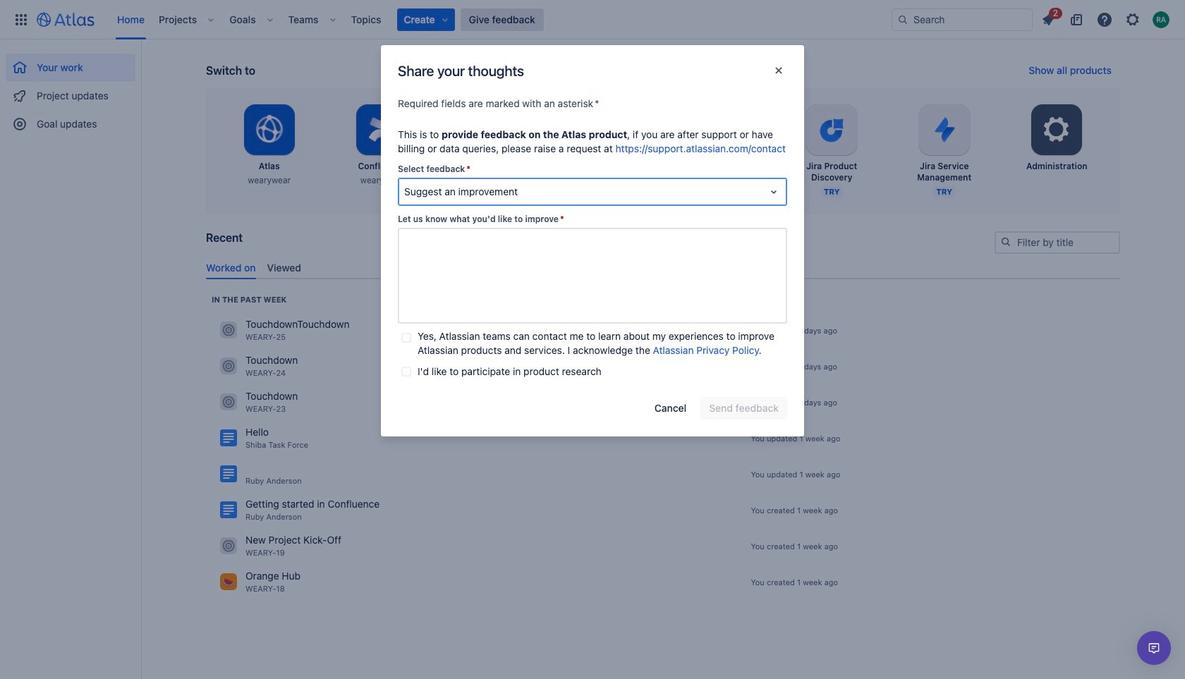 Task type: vqa. For each thing, say whether or not it's contained in the screenshot.
'NOTIFICATIONS' 'image'
no



Task type: describe. For each thing, give the bounding box(es) containing it.
1 townsquare image from the top
[[220, 358, 237, 375]]

help image
[[1096, 11, 1113, 28]]

Filter by title field
[[996, 233, 1119, 253]]

2 townsquare image from the top
[[220, 574, 237, 591]]

confluence image
[[220, 502, 237, 519]]

search image
[[897, 14, 909, 25]]

open image
[[765, 183, 782, 200]]

top element
[[8, 0, 892, 39]]

1 confluence image from the top
[[220, 430, 237, 447]]

search image
[[1000, 236, 1012, 248]]

3 townsquare image from the top
[[220, 538, 237, 555]]

2 confluence image from the top
[[220, 466, 237, 483]]



Task type: locate. For each thing, give the bounding box(es) containing it.
None search field
[[892, 8, 1033, 31]]

2 vertical spatial townsquare image
[[220, 538, 237, 555]]

None text field
[[398, 228, 787, 324]]

1 vertical spatial confluence image
[[220, 466, 237, 483]]

group
[[6, 40, 135, 142]]

banner
[[0, 0, 1185, 40]]

confluence image
[[220, 430, 237, 447], [220, 466, 237, 483]]

2 townsquare image from the top
[[220, 394, 237, 411]]

townsquare image
[[220, 322, 237, 339], [220, 394, 237, 411], [220, 538, 237, 555]]

settings image
[[1040, 113, 1074, 147]]

0 vertical spatial townsquare image
[[220, 322, 237, 339]]

tab list
[[200, 256, 1126, 279]]

close modal image
[[770, 62, 787, 79]]

1 townsquare image from the top
[[220, 322, 237, 339]]

0 vertical spatial townsquare image
[[220, 358, 237, 375]]

1 vertical spatial townsquare image
[[220, 574, 237, 591]]

0 vertical spatial confluence image
[[220, 430, 237, 447]]

1 vertical spatial townsquare image
[[220, 394, 237, 411]]

townsquare image
[[220, 358, 237, 375], [220, 574, 237, 591]]

open intercom messenger image
[[1146, 640, 1162, 657]]

Search field
[[892, 8, 1033, 31]]

heading
[[212, 294, 287, 305]]



